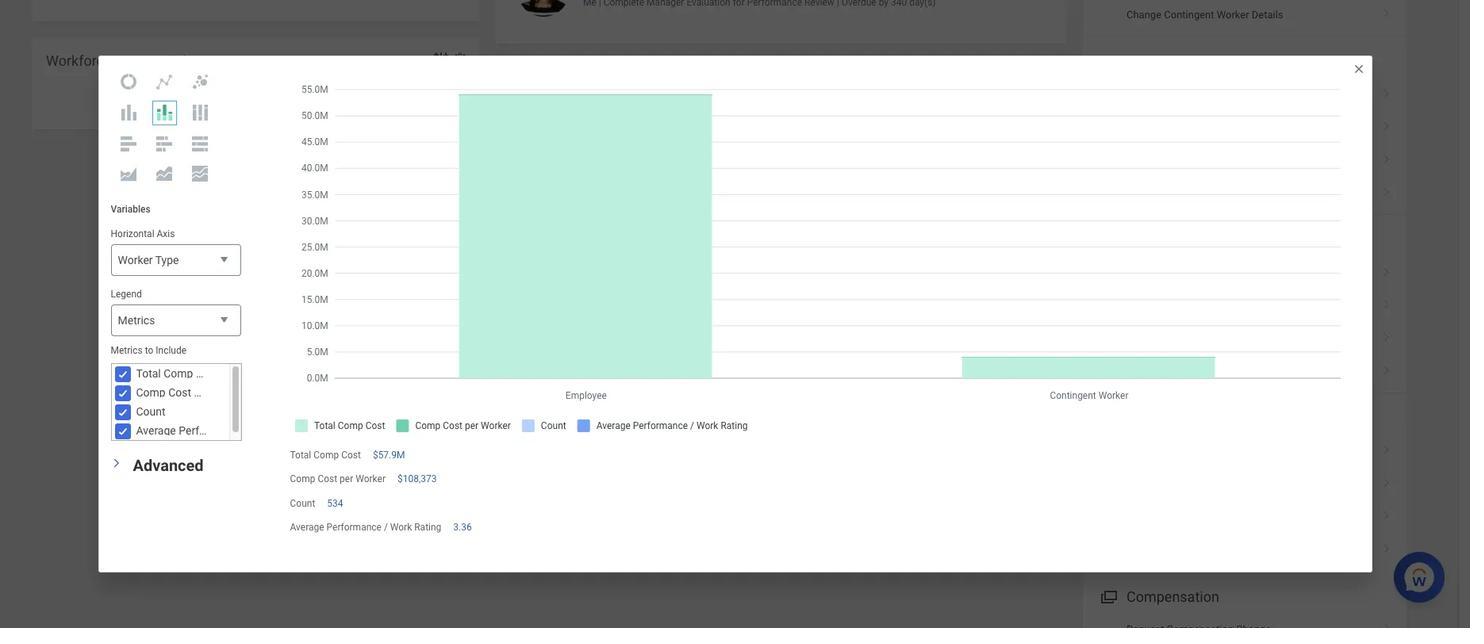 Task type: describe. For each thing, give the bounding box(es) containing it.
requisition
[[1172, 89, 1223, 101]]

3 chevron right image from the top
[[1377, 149, 1398, 165]]

2 vertical spatial count
[[290, 498, 315, 509]]

chevron right image inside transfer, promote or change job link
[[1377, 182, 1398, 198]]

$57.9m
[[373, 450, 405, 461]]

check small image
[[113, 422, 132, 442]]

1 vertical spatial comp cost per worker
[[290, 474, 386, 485]]

or
[[1211, 187, 1221, 199]]

legend
[[111, 289, 142, 300]]

performance for rating
[[327, 522, 382, 533]]

100% column image
[[190, 103, 210, 122]]

$108,373 button
[[398, 473, 439, 486]]

legend group
[[111, 288, 241, 338]]

average
[[290, 522, 324, 533]]

transfer, promote or change job
[[1127, 187, 1278, 199]]

worker type button
[[111, 245, 241, 277]]

start job requisition
[[1127, 89, 1223, 101]]

metrics for metrics to include
[[111, 346, 143, 357]]

$108,373
[[398, 474, 437, 485]]

check small image for total
[[113, 365, 132, 384]]

list for learning, talent & performance
[[1083, 257, 1407, 388]]

contingent
[[1165, 9, 1215, 21]]

visibility
[[148, 52, 201, 69]]

horizontal
[[111, 229, 154, 240]]

1 horizontal spatial total comp cost
[[290, 450, 361, 461]]

enroll
[[1127, 267, 1153, 279]]

change inside list
[[1223, 187, 1258, 199]]

stacked bar image
[[155, 134, 174, 153]]

clustered bar image
[[119, 134, 138, 153]]

include
[[156, 346, 187, 357]]

axis
[[157, 229, 175, 240]]

learner
[[1156, 267, 1190, 279]]

learning,
[[1127, 232, 1185, 249]]

worker inside popup button
[[118, 254, 153, 267]]

variables
[[111, 204, 151, 215]]

transfer, promote or change job link
[[1083, 177, 1407, 210]]

check small image for comp
[[113, 384, 132, 403]]

metrics for metrics
[[118, 315, 155, 327]]

metrics button
[[111, 305, 241, 338]]

details
[[1252, 9, 1284, 21]]

change contingent worker details
[[1127, 9, 1284, 21]]

metrics to include
[[111, 346, 187, 357]]

get
[[1127, 300, 1143, 312]]

cost down include
[[168, 387, 191, 400]]

worker inside metrics to include group
[[213, 387, 248, 400]]

close chart settings image
[[1353, 63, 1366, 76]]

start performance review for employee
[[1127, 366, 1309, 378]]

start for start performance review for employee
[[1127, 366, 1149, 378]]

get feedback on worker link
[[1083, 290, 1407, 323]]

donut image
[[119, 72, 138, 91]]

promote
[[1169, 187, 1209, 199]]

count inside metrics to include group
[[136, 406, 166, 419]]

cost up the 534
[[318, 474, 337, 485]]

workforce mix element
[[495, 87, 1068, 527]]

for
[[1249, 366, 1262, 378]]

7 chevron right image from the top
[[1377, 473, 1398, 489]]

cost up donut image
[[115, 52, 145, 69]]

enroll learner
[[1127, 267, 1190, 279]]

recruiting
[[1127, 54, 1191, 70]]

534
[[327, 498, 343, 509]]

4 chevron right image from the top
[[1377, 440, 1398, 456]]

menu group image for recruiting
[[1098, 51, 1119, 72]]

workforce cost visibility
[[46, 52, 201, 69]]

100% area image
[[190, 165, 210, 184]]

total comp cost inside metrics to include group
[[136, 368, 219, 381]]

rating
[[415, 522, 442, 533]]

13
[[763, 260, 809, 308]]

horizontal axis
[[111, 229, 175, 240]]



Task type: locate. For each thing, give the bounding box(es) containing it.
0 horizontal spatial performance
[[327, 522, 382, 533]]

line image
[[155, 72, 174, 91]]

count up average
[[290, 498, 315, 509]]

chevron right image
[[1377, 83, 1398, 99], [1377, 262, 1398, 277], [1377, 360, 1398, 376], [1377, 440, 1398, 456], [1377, 506, 1398, 522], [1377, 539, 1398, 554], [1377, 618, 1398, 629]]

menu group image for compensation
[[1098, 586, 1119, 607]]

3.36 button
[[453, 521, 474, 534]]

metrics inside dropdown button
[[118, 315, 155, 327]]

list containing enroll learner
[[1083, 257, 1407, 388]]

start for start job requisition
[[1127, 89, 1149, 101]]

0 horizontal spatial job
[[1152, 89, 1169, 101]]

cost
[[115, 52, 145, 69], [196, 368, 219, 381], [168, 387, 191, 400], [341, 450, 361, 461], [318, 474, 337, 485]]

1 chevron right image from the top
[[1377, 83, 1398, 99]]

clustered column image
[[119, 103, 138, 122]]

2 vertical spatial list
[[1083, 435, 1407, 567]]

1 vertical spatial start
[[1127, 366, 1149, 378]]

0 vertical spatial count
[[773, 313, 800, 325]]

start down get
[[1127, 366, 1149, 378]]

comp up average
[[290, 474, 315, 485]]

start job requisition link
[[1083, 78, 1407, 111]]

6 chevron right image from the top
[[1377, 539, 1398, 554]]

workforce cost visibility element
[[32, 37, 479, 129]]

/
[[384, 522, 388, 533]]

0 horizontal spatial total
[[136, 368, 161, 381]]

1 vertical spatial performance
[[1152, 366, 1212, 378]]

change right or
[[1223, 187, 1258, 199]]

0 vertical spatial menu group image
[[1098, 229, 1119, 250]]

check small image up check small image
[[113, 384, 132, 403]]

0 vertical spatial total
[[136, 368, 161, 381]]

work
[[390, 522, 412, 533]]

2 menu group image from the top
[[1098, 407, 1119, 429]]

type
[[155, 254, 179, 267]]

menu group image
[[1098, 51, 1119, 72], [1098, 586, 1119, 607]]

comp cost per worker inside metrics to include group
[[136, 387, 248, 400]]

bubble image
[[190, 72, 210, 91]]

2 start from the top
[[1127, 366, 1149, 378]]

menu group image left recruiting
[[1098, 51, 1119, 72]]

chevron right image
[[1377, 3, 1398, 19], [1377, 116, 1398, 132], [1377, 149, 1398, 165], [1377, 182, 1398, 198], [1377, 294, 1398, 310], [1377, 327, 1398, 343], [1377, 473, 1398, 489]]

1 vertical spatial job
[[1261, 187, 1278, 199]]

5 chevron right image from the top
[[1377, 506, 1398, 522]]

menu group image left 'compensation'
[[1098, 586, 1119, 607]]

list for recruiting
[[1083, 78, 1407, 210]]

3 list from the top
[[1083, 435, 1407, 567]]

per
[[194, 387, 210, 400], [340, 474, 353, 485]]

5 chevron right image from the top
[[1377, 294, 1398, 310]]

chevron right image inside start job requisition link
[[1377, 83, 1398, 99]]

check small image down metrics to include
[[113, 365, 132, 384]]

start performance review for employee link
[[1083, 355, 1407, 388]]

chevron right image inside the "change contingent worker details" link
[[1377, 3, 1398, 19]]

performance left review
[[1152, 366, 1212, 378]]

total comp cost
[[136, 368, 219, 381], [290, 450, 361, 461]]

count inside '13 count'
[[773, 313, 800, 325]]

count
[[773, 313, 800, 325], [136, 406, 166, 419], [290, 498, 315, 509]]

worker type
[[118, 254, 179, 267]]

1 horizontal spatial total
[[290, 450, 311, 461]]

metrics left to
[[111, 346, 143, 357]]

enroll learner link
[[1083, 257, 1407, 290]]

comp cost per worker
[[136, 387, 248, 400], [290, 474, 386, 485]]

0 vertical spatial start
[[1127, 89, 1149, 101]]

534 button
[[327, 497, 346, 510]]

average performance / work rating
[[290, 522, 442, 533]]

variables group
[[99, 191, 253, 454]]

1 horizontal spatial per
[[340, 474, 353, 485]]

&
[[1231, 232, 1240, 249]]

job down recruiting
[[1152, 89, 1169, 101]]

total down metrics to include
[[136, 368, 161, 381]]

comp
[[164, 368, 193, 381], [136, 387, 166, 400], [314, 450, 339, 461], [290, 474, 315, 485]]

job
[[1152, 89, 1169, 101], [1261, 187, 1278, 199]]

comp down include
[[164, 368, 193, 381]]

feedback
[[1146, 300, 1190, 312]]

check small image
[[113, 365, 132, 384], [113, 384, 132, 403], [113, 403, 132, 422]]

2 vertical spatial performance
[[327, 522, 382, 533]]

total inside metrics to include group
[[136, 368, 161, 381]]

worker inside "link"
[[1207, 300, 1239, 312]]

2 chevron right image from the top
[[1377, 116, 1398, 132]]

employee
[[1265, 366, 1309, 378]]

check small image up chevron down image
[[113, 403, 132, 422]]

0 horizontal spatial comp cost per worker
[[136, 387, 248, 400]]

1 chevron right image from the top
[[1377, 3, 1398, 19]]

change contingent worker details link
[[1083, 0, 1407, 32]]

chevron down image
[[111, 454, 122, 473]]

stacked area image
[[155, 165, 174, 184]]

1 vertical spatial total
[[290, 450, 311, 461]]

overlaid area image
[[119, 165, 138, 184]]

get feedback on worker
[[1127, 300, 1239, 312]]

2 menu group image from the top
[[1098, 586, 1119, 607]]

1 vertical spatial per
[[340, 474, 353, 485]]

worker
[[1217, 9, 1250, 21], [118, 254, 153, 267], [1207, 300, 1239, 312], [213, 387, 248, 400], [356, 474, 386, 485]]

1 vertical spatial metrics
[[111, 346, 143, 357]]

menu group image for list containing enroll learner
[[1098, 229, 1119, 250]]

0 horizontal spatial per
[[194, 387, 210, 400]]

comp up the 534
[[314, 450, 339, 461]]

1 horizontal spatial comp cost per worker
[[290, 474, 386, 485]]

1 vertical spatial count
[[136, 406, 166, 419]]

0 vertical spatial per
[[194, 387, 210, 400]]

review
[[1214, 366, 1247, 378]]

start down recruiting
[[1127, 89, 1149, 101]]

comp cost per worker down include
[[136, 387, 248, 400]]

start
[[1127, 89, 1149, 101], [1127, 366, 1149, 378]]

13 count
[[763, 260, 809, 325]]

learning, talent & performance
[[1127, 232, 1326, 249]]

list
[[1083, 78, 1407, 210], [1083, 257, 1407, 388], [1083, 435, 1407, 567]]

job right or
[[1261, 187, 1278, 199]]

0 vertical spatial change
[[1127, 9, 1162, 21]]

comp cost per worker up 534 button
[[290, 474, 386, 485]]

to
[[145, 346, 153, 357]]

13 button
[[763, 256, 812, 312]]

per inside metrics to include group
[[194, 387, 210, 400]]

metrics
[[118, 315, 155, 327], [111, 346, 143, 357]]

menu group image for 1st list from the bottom
[[1098, 407, 1119, 429]]

on
[[1192, 300, 1204, 312]]

2 check small image from the top
[[113, 384, 132, 403]]

chevron right image inside enroll learner link
[[1377, 262, 1398, 277]]

1 vertical spatial change
[[1223, 187, 1258, 199]]

comp down to
[[136, 387, 166, 400]]

2 chevron right image from the top
[[1377, 262, 1398, 277]]

$57.9m button
[[373, 449, 408, 462]]

change
[[1127, 9, 1162, 21], [1223, 187, 1258, 199]]

1 list from the top
[[1083, 78, 1407, 210]]

1 menu group image from the top
[[1098, 229, 1119, 250]]

2 horizontal spatial performance
[[1243, 232, 1326, 249]]

performance right "&"
[[1243, 232, 1326, 249]]

total up average
[[290, 450, 311, 461]]

0 vertical spatial menu group image
[[1098, 51, 1119, 72]]

metrics to include group
[[111, 345, 248, 442]]

compensation
[[1127, 589, 1220, 606]]

change left contingent
[[1127, 9, 1162, 21]]

1 horizontal spatial change
[[1223, 187, 1258, 199]]

count down 13 "button"
[[773, 313, 800, 325]]

total comp cost up the 534
[[290, 450, 361, 461]]

1 vertical spatial total comp cost
[[290, 450, 361, 461]]

3.36
[[453, 522, 472, 533]]

stacked column image
[[155, 103, 174, 122]]

1 vertical spatial list
[[1083, 257, 1407, 388]]

count up advanced button
[[136, 406, 166, 419]]

talent
[[1188, 232, 1227, 249]]

1 vertical spatial menu group image
[[1098, 407, 1119, 429]]

6 chevron right image from the top
[[1377, 327, 1398, 343]]

total comp cost down include
[[136, 368, 219, 381]]

cost down metrics dropdown button at the left of the page
[[196, 368, 219, 381]]

chevron right image inside start performance review for employee link
[[1377, 360, 1398, 376]]

1 start from the top
[[1127, 89, 1149, 101]]

chevron right image inside get feedback on worker "link"
[[1377, 294, 1398, 310]]

horizontal axis group
[[111, 228, 241, 277]]

1 horizontal spatial performance
[[1152, 366, 1212, 378]]

workforce
[[46, 52, 112, 69]]

performance
[[1243, 232, 1326, 249], [1152, 366, 1212, 378], [327, 522, 382, 533]]

metrics down legend
[[118, 315, 155, 327]]

2 horizontal spatial count
[[773, 313, 800, 325]]

2 list from the top
[[1083, 257, 1407, 388]]

1 vertical spatial menu group image
[[1098, 586, 1119, 607]]

performance down 534 button
[[327, 522, 382, 533]]

0 horizontal spatial count
[[136, 406, 166, 419]]

3 chevron right image from the top
[[1377, 360, 1398, 376]]

advanced button
[[133, 457, 204, 476]]

0 vertical spatial comp cost per worker
[[136, 387, 248, 400]]

list containing start job requisition
[[1083, 78, 1407, 210]]

0 horizontal spatial change
[[1127, 9, 1162, 21]]

0 vertical spatial job
[[1152, 89, 1169, 101]]

0 vertical spatial metrics
[[118, 315, 155, 327]]

performance for employee
[[1152, 366, 1212, 378]]

0 vertical spatial total comp cost
[[136, 368, 219, 381]]

1 menu group image from the top
[[1098, 51, 1119, 72]]

0 vertical spatial performance
[[1243, 232, 1326, 249]]

0 horizontal spatial total comp cost
[[136, 368, 219, 381]]

cost left $57.9m on the bottom left of the page
[[341, 450, 361, 461]]

my team element
[[32, 0, 479, 21]]

1 horizontal spatial count
[[290, 498, 315, 509]]

7 chevron right image from the top
[[1377, 618, 1398, 629]]

1 horizontal spatial job
[[1261, 187, 1278, 199]]

performance inside advanced dialog
[[327, 522, 382, 533]]

transfer,
[[1127, 187, 1167, 199]]

metrics inside group
[[111, 346, 143, 357]]

total
[[136, 368, 161, 381], [290, 450, 311, 461]]

0 vertical spatial list
[[1083, 78, 1407, 210]]

4 chevron right image from the top
[[1377, 182, 1398, 198]]

100% bar image
[[190, 134, 210, 153]]

advanced dialog
[[98, 56, 1373, 573]]

advanced
[[133, 457, 204, 476]]

menu group image
[[1098, 229, 1119, 250], [1098, 407, 1119, 429]]

1 check small image from the top
[[113, 365, 132, 384]]

3 check small image from the top
[[113, 403, 132, 422]]



Task type: vqa. For each thing, say whether or not it's contained in the screenshot.
Service associated with Customer Service Relationship Management
no



